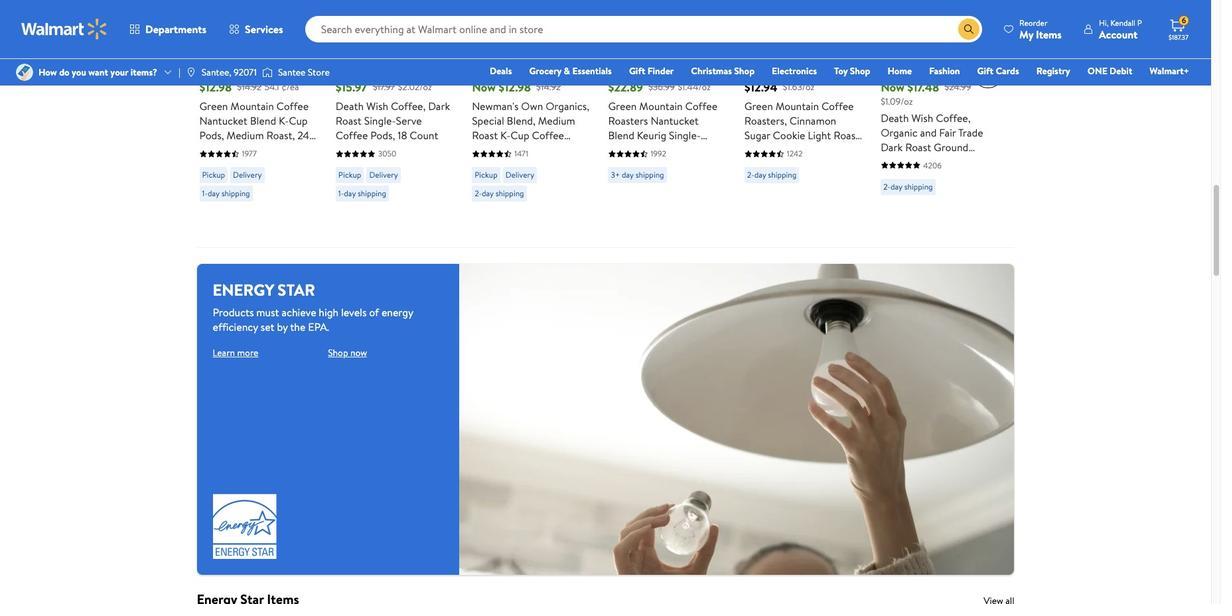 Task type: locate. For each thing, give the bounding box(es) containing it.
1 gift from the left
[[629, 64, 646, 78]]

count right 3+
[[624, 172, 652, 187]]

blend inside $12.98 $14.92 54.1 ¢/ea green mountain coffee nantucket blend k-cup pods, medium roast, 24 count for keurig brewers
[[250, 114, 276, 128]]

1 horizontal spatial delivery
[[369, 169, 398, 181]]

coffee, right 1992
[[677, 157, 712, 172]]

0 horizontal spatial add to cart image
[[205, 33, 221, 49]]

2 horizontal spatial mountain
[[776, 99, 820, 114]]

0 horizontal spatial 2-
[[475, 188, 482, 199]]

92071
[[234, 66, 257, 79]]

reorder my items
[[1020, 17, 1062, 42]]

pickup for $12.98
[[202, 169, 225, 181]]

shipping down 1471
[[496, 188, 524, 199]]

now inside now $12.98 $14.92 newman's own organics, special blend, medium roast k-cup coffee pods, 24 count
[[472, 79, 496, 96]]

2 $12.98 from the left
[[499, 79, 531, 96]]

shop right toy
[[850, 64, 871, 78]]

1 add to cart image from the left
[[205, 33, 221, 49]]

coffee down '$15.97'
[[336, 128, 368, 143]]

gift for gift finder
[[629, 64, 646, 78]]

1 horizontal spatial green
[[609, 99, 637, 114]]

delivery down 1977 at the top
[[233, 169, 262, 181]]

6 product group from the left
[[881, 0, 999, 242]]

energy star products must achieve high levels of energy efficiency set by the epa.
[[213, 279, 413, 334]]

3 mountain from the left
[[776, 99, 820, 114]]

$22.89 $36.99 $1.44/oz green mountain coffee roasters nantucket blend keurig single- serve k-cup pods, medium roast coffee, 48 count
[[609, 79, 718, 187]]

2-day shipping down 1471
[[475, 188, 524, 199]]

coffee inside now $12.98 $14.92 newman's own organics, special blend, medium roast k-cup coffee pods, 24 count
[[532, 128, 564, 143]]

medium right blend, at top
[[538, 114, 576, 128]]

add button up '$15.97'
[[336, 28, 387, 55]]

product group containing $12.98
[[200, 0, 317, 242]]

2 $14.92 from the left
[[537, 80, 561, 94]]

shop up "$12.94"
[[735, 64, 755, 78]]

green down "$12.94"
[[745, 99, 774, 114]]

pickup
[[202, 169, 225, 181], [339, 169, 362, 181], [475, 169, 498, 181]]

now $17.48 $24.99 $1.09/oz death wish coffee, organic and fair trade dark roast ground coffee, 16 oz
[[881, 79, 984, 169]]

1 horizontal spatial gift
[[978, 64, 994, 78]]

1 horizontal spatial +2
[[376, 60, 386, 72]]

fashion link
[[924, 64, 967, 78]]

$1.63/oz
[[783, 80, 815, 94]]

0 horizontal spatial options
[[251, 60, 277, 72]]

1 horizontal spatial medium
[[538, 114, 576, 128]]

2 1- from the left
[[339, 188, 344, 199]]

0 horizontal spatial single-
[[364, 114, 396, 128]]

0 horizontal spatial add to cart image
[[341, 33, 357, 49]]

5 product group from the left
[[745, 0, 863, 242]]

coffee
[[277, 99, 309, 114], [686, 99, 718, 114], [822, 99, 854, 114], [336, 128, 368, 143], [532, 128, 564, 143], [776, 143, 809, 157]]

nantucket inside '$22.89 $36.99 $1.44/oz green mountain coffee roasters nantucket blend keurig single- serve k-cup pods, medium roast coffee, 48 count'
[[651, 114, 699, 128]]

2 delivery from the left
[[369, 169, 398, 181]]

roast down newman's
[[472, 128, 498, 143]]

1 horizontal spatial serve
[[609, 143, 635, 157]]

finder
[[648, 64, 674, 78]]

pods, up 3050 at the left top of the page
[[371, 128, 395, 143]]

cup inside $12.94 $1.63/oz green mountain coffee roasters, cinnamon sugar cookie light roast k-cup coffee pods, 24 count
[[755, 143, 774, 157]]

add button up home in the top right of the page
[[881, 28, 932, 55]]

1 vertical spatial dark
[[881, 140, 903, 154]]

count inside $12.94 $1.63/oz green mountain coffee roasters, cinnamon sugar cookie light roast k-cup coffee pods, 24 count
[[745, 157, 774, 172]]

2 horizontal spatial +2
[[649, 60, 658, 72]]

single-
[[364, 114, 396, 128], [669, 128, 701, 143]]

mountain down 54.1
[[231, 99, 274, 114]]

1-day shipping
[[202, 188, 250, 199], [339, 188, 386, 199]]

departments button
[[118, 13, 218, 45]]

options for $15.97
[[387, 60, 413, 72]]

product group containing now $17.48
[[881, 0, 999, 242]]

death
[[336, 99, 364, 114], [881, 111, 910, 125]]

oz
[[931, 154, 941, 169]]

$14.92 down grocery
[[537, 80, 561, 94]]

2 horizontal spatial shop
[[850, 64, 871, 78]]

2 mountain from the left
[[640, 99, 683, 114]]

energy star. products must achieve high levels of energy efficiency set by the epa. learn more image
[[213, 495, 277, 560]]

1 1-day shipping from the left
[[202, 188, 250, 199]]

add button for $22.89
[[609, 28, 659, 55]]

coffee, inside $15.97 $17.97 $2.02/oz death wish coffee, dark roast single-serve coffee pods, 18 count
[[391, 99, 426, 114]]

roast,
[[267, 128, 295, 143]]

blend,
[[507, 114, 536, 128]]

2 add to cart image from the left
[[614, 33, 630, 49]]

roast
[[336, 114, 362, 128], [472, 128, 498, 143], [834, 128, 860, 143], [906, 140, 932, 154], [648, 157, 674, 172]]

0 horizontal spatial keurig
[[247, 143, 276, 157]]

2 horizontal spatial medium
[[609, 157, 646, 172]]

coffee, down $2.02/oz
[[391, 99, 426, 114]]

mountain inside $12.98 $14.92 54.1 ¢/ea green mountain coffee nantucket blend k-cup pods, medium roast, 24 count for keurig brewers
[[231, 99, 274, 114]]

0 horizontal spatial pickup
[[202, 169, 225, 181]]

medium inside $12.98 $14.92 54.1 ¢/ea green mountain coffee nantucket blend k-cup pods, medium roast, 24 count for keurig brewers
[[227, 128, 264, 143]]

search icon image
[[964, 24, 975, 35]]

options up '$36.99'
[[660, 60, 686, 72]]

2 horizontal spatial 24
[[839, 143, 850, 157]]

trade
[[959, 125, 984, 140]]

k- left 1992
[[637, 143, 647, 157]]

roast inside $15.97 $17.97 $2.02/oz death wish coffee, dark roast single-serve coffee pods, 18 count
[[336, 114, 362, 128]]

gift inside gift finder link
[[629, 64, 646, 78]]

add to cart image for $22.89
[[614, 33, 630, 49]]

cup up 1471
[[511, 128, 530, 143]]

single- down $1.44/oz
[[669, 128, 701, 143]]

nantucket inside $12.98 $14.92 54.1 ¢/ea green mountain coffee nantucket blend k-cup pods, medium roast, 24 count for keurig brewers
[[200, 114, 248, 128]]

shop now
[[328, 346, 367, 360]]

gift
[[629, 64, 646, 78], [978, 64, 994, 78]]

2 nantucket from the left
[[651, 114, 699, 128]]

medium up 1977 at the top
[[227, 128, 264, 143]]

3 +2 from the left
[[649, 60, 658, 72]]

pods, right 1242
[[811, 143, 836, 157]]

roast down '$15.97'
[[336, 114, 362, 128]]

0 horizontal spatial medium
[[227, 128, 264, 143]]

1 horizontal spatial $12.98
[[499, 79, 531, 96]]

single- left 18
[[364, 114, 396, 128]]

1 horizontal spatial nantucket
[[651, 114, 699, 128]]

k- up brewers
[[279, 114, 289, 128]]

$12.98 inside now $12.98 $14.92 newman's own organics, special blend, medium roast k-cup coffee pods, 24 count
[[499, 79, 531, 96]]

add to cart image up home in the top right of the page
[[887, 33, 903, 49]]

24
[[298, 128, 310, 143], [500, 143, 511, 157], [839, 143, 850, 157]]

1 horizontal spatial shop
[[735, 64, 755, 78]]

0 horizontal spatial 24
[[298, 128, 310, 143]]

organics,
[[546, 99, 590, 114]]

add to cart image
[[205, 33, 221, 49], [750, 33, 766, 49], [887, 33, 903, 49]]

keurig inside $12.98 $14.92 54.1 ¢/ea green mountain coffee nantucket blend k-cup pods, medium roast, 24 count for keurig brewers
[[247, 143, 276, 157]]

3 add to cart image from the left
[[887, 33, 903, 49]]

0 horizontal spatial 1-
[[202, 188, 208, 199]]

pods, inside $12.94 $1.63/oz green mountain coffee roasters, cinnamon sugar cookie light roast k-cup coffee pods, 24 count
[[811, 143, 836, 157]]

4 add from the left
[[766, 34, 785, 48]]

own
[[522, 99, 543, 114]]

0 horizontal spatial 1-day shipping
[[202, 188, 250, 199]]

add to cart image for $12.94
[[750, 33, 766, 49]]

medium
[[538, 114, 576, 128], [227, 128, 264, 143], [609, 157, 646, 172]]

3 delivery from the left
[[506, 169, 535, 181]]

0 horizontal spatial now
[[472, 79, 496, 96]]

24 inside $12.94 $1.63/oz green mountain coffee roasters, cinnamon sugar cookie light roast k-cup coffee pods, 24 count
[[839, 143, 850, 157]]

 image
[[262, 66, 273, 79]]

3 pickup from the left
[[475, 169, 498, 181]]

0 vertical spatial serve
[[396, 114, 422, 128]]

1 horizontal spatial 1-day shipping
[[339, 188, 386, 199]]

grocery
[[530, 64, 562, 78]]

count down sugar
[[745, 157, 774, 172]]

24 left 1471
[[500, 143, 511, 157]]

gift for gift cards
[[978, 64, 994, 78]]

2 now from the left
[[881, 79, 905, 96]]

1 add from the left
[[221, 34, 240, 48]]

epa.
[[308, 320, 329, 334]]

+2 right santee,
[[240, 60, 249, 72]]

3+
[[611, 169, 620, 181]]

add to cart image up christmas shop
[[750, 33, 766, 49]]

electronics link
[[766, 64, 823, 78]]

keurig right for
[[247, 143, 276, 157]]

 image
[[16, 64, 33, 81], [186, 67, 196, 78]]

2 add button from the left
[[336, 28, 387, 55]]

0 horizontal spatial +2
[[240, 60, 249, 72]]

4 add button from the left
[[745, 28, 796, 55]]

0 horizontal spatial nantucket
[[200, 114, 248, 128]]

delivery down 3050 at the left top of the page
[[369, 169, 398, 181]]

newman's
[[472, 99, 519, 114]]

now
[[472, 79, 496, 96], [881, 79, 905, 96]]

add to cart image
[[341, 33, 357, 49], [614, 33, 630, 49]]

roast inside $12.94 $1.63/oz green mountain coffee roasters, cinnamon sugar cookie light roast k-cup coffee pods, 24 count
[[834, 128, 860, 143]]

1 1- from the left
[[202, 188, 208, 199]]

Walmart Site-Wide search field
[[305, 16, 983, 43]]

2 green from the left
[[609, 99, 637, 114]]

0 horizontal spatial blend
[[250, 114, 276, 128]]

coffee down ¢/ea
[[277, 99, 309, 114]]

 image for how do you want your items?
[[16, 64, 33, 81]]

want
[[88, 66, 108, 79]]

1 $12.98 from the left
[[200, 79, 232, 96]]

products
[[213, 305, 254, 320]]

blend inside '$22.89 $36.99 $1.44/oz green mountain coffee roasters nantucket blend keurig single- serve k-cup pods, medium roast coffee, 48 count'
[[609, 128, 635, 143]]

5 add from the left
[[903, 34, 922, 48]]

1 horizontal spatial $14.92
[[537, 80, 561, 94]]

2 add from the left
[[357, 34, 376, 48]]

account
[[1100, 27, 1138, 42]]

shop inside "link"
[[735, 64, 755, 78]]

1-day shipping down 3050 at the left top of the page
[[339, 188, 386, 199]]

green mountain coffee roasters nantucket blend keurig single-serve k-cup pods, medium roast coffee, 48 count image
[[609, 0, 726, 44]]

0 horizontal spatial +2 options
[[240, 60, 277, 72]]

add up "electronics" link on the right top of page
[[766, 34, 785, 48]]

1 add to cart image from the left
[[341, 33, 357, 49]]

1 now from the left
[[472, 79, 496, 96]]

count right 18
[[410, 128, 439, 143]]

high
[[319, 305, 339, 320]]

death down '$1.09/oz'
[[881, 111, 910, 125]]

now down home link
[[881, 79, 905, 96]]

$14.92 inside $12.98 $14.92 54.1 ¢/ea green mountain coffee nantucket blend k-cup pods, medium roast, 24 count for keurig brewers
[[237, 80, 262, 94]]

0 horizontal spatial gift
[[629, 64, 646, 78]]

pods,
[[200, 128, 224, 143], [371, 128, 395, 143], [472, 143, 497, 157], [669, 143, 693, 157], [811, 143, 836, 157]]

cup
[[289, 114, 308, 128], [511, 128, 530, 143], [647, 143, 666, 157], [755, 143, 774, 157]]

delivery for $15.97
[[369, 169, 398, 181]]

product group
[[200, 0, 317, 242], [336, 0, 454, 242], [472, 0, 590, 242], [609, 0, 726, 242], [745, 0, 863, 242], [881, 0, 999, 242]]

 image left how
[[16, 64, 33, 81]]

2- for $12.94
[[748, 169, 755, 181]]

2 gift from the left
[[978, 64, 994, 78]]

2 horizontal spatial green
[[745, 99, 774, 114]]

add to cart image up '$15.97'
[[341, 33, 357, 49]]

1 horizontal spatial dark
[[881, 140, 903, 154]]

coffee down the own
[[532, 128, 564, 143]]

3 options from the left
[[660, 60, 686, 72]]

special
[[472, 114, 505, 128]]

4 product group from the left
[[609, 0, 726, 242]]

coffee inside $12.98 $14.92 54.1 ¢/ea green mountain coffee nantucket blend k-cup pods, medium roast, 24 count for keurig brewers
[[277, 99, 309, 114]]

2 +2 from the left
[[376, 60, 386, 72]]

+2 options up $17.97
[[376, 60, 413, 72]]

essentials
[[573, 64, 612, 78]]

wish down $17.97
[[367, 99, 389, 114]]

1 horizontal spatial 24
[[500, 143, 511, 157]]

medium left 1992
[[609, 157, 646, 172]]

0 horizontal spatial delivery
[[233, 169, 262, 181]]

options for $12.98
[[251, 60, 277, 72]]

24 right roast,
[[298, 128, 310, 143]]

1 horizontal spatial wish
[[912, 111, 934, 125]]

shop for christmas shop
[[735, 64, 755, 78]]

$12.98 down santee,
[[200, 79, 232, 96]]

delivery for now $12.98
[[506, 169, 535, 181]]

1 horizontal spatial add to cart image
[[614, 33, 630, 49]]

pickup for $15.97
[[339, 169, 362, 181]]

1 delivery from the left
[[233, 169, 262, 181]]

medium inside '$22.89 $36.99 $1.44/oz green mountain coffee roasters nantucket blend keurig single- serve k-cup pods, medium roast coffee, 48 count'
[[609, 157, 646, 172]]

1 horizontal spatial +2 options
[[376, 60, 413, 72]]

delivery down 1471
[[506, 169, 535, 181]]

1242
[[787, 148, 803, 159]]

cinnamon
[[790, 114, 837, 128]]

cup down roasters,
[[755, 143, 774, 157]]

nantucket down '$36.99'
[[651, 114, 699, 128]]

0 horizontal spatial serve
[[396, 114, 422, 128]]

+2 options up 54.1
[[240, 60, 277, 72]]

gift inside gift cards link
[[978, 64, 994, 78]]

$12.98 down deals
[[499, 79, 531, 96]]

1 horizontal spatial add to cart image
[[750, 33, 766, 49]]

dark inside $15.97 $17.97 $2.02/oz death wish coffee, dark roast single-serve coffee pods, 18 count
[[428, 99, 450, 114]]

count left for
[[200, 143, 228, 157]]

2 horizontal spatial add to cart image
[[887, 33, 903, 49]]

2-day shipping down 1242
[[748, 169, 797, 181]]

deals link
[[484, 64, 518, 78]]

24 inside now $12.98 $14.92 newman's own organics, special blend, medium roast k-cup coffee pods, 24 count
[[500, 143, 511, 157]]

options up $2.02/oz
[[387, 60, 413, 72]]

blend up 3+
[[609, 128, 635, 143]]

cup up 3+ day shipping
[[647, 143, 666, 157]]

1 +2 from the left
[[240, 60, 249, 72]]

¢/ea
[[282, 80, 299, 94]]

2 options from the left
[[387, 60, 413, 72]]

6
[[1182, 15, 1187, 26]]

2 pickup from the left
[[339, 169, 362, 181]]

add up '$15.97'
[[357, 34, 376, 48]]

2 add to cart image from the left
[[750, 33, 766, 49]]

day
[[622, 169, 634, 181], [755, 169, 767, 181], [891, 181, 903, 192], [208, 188, 220, 199], [344, 188, 356, 199], [482, 188, 494, 199]]

1 options from the left
[[251, 60, 277, 72]]

dark down $2.02/oz
[[428, 99, 450, 114]]

3 green from the left
[[745, 99, 774, 114]]

1 horizontal spatial 2-day shipping
[[748, 169, 797, 181]]

mountain down the $1.63/oz
[[776, 99, 820, 114]]

my
[[1020, 27, 1034, 42]]

1 $14.92 from the left
[[237, 80, 262, 94]]

k- inside $12.94 $1.63/oz green mountain coffee roasters, cinnamon sugar cookie light roast k-cup coffee pods, 24 count
[[745, 143, 755, 157]]

coffee up the light
[[822, 99, 854, 114]]

options up 54.1
[[251, 60, 277, 72]]

4206
[[924, 160, 942, 171]]

2 horizontal spatial 2-
[[884, 181, 891, 192]]

1 horizontal spatial options
[[387, 60, 413, 72]]

nantucket up for
[[200, 114, 248, 128]]

green down santee,
[[200, 99, 228, 114]]

$14.92 down 92071 on the left
[[237, 80, 262, 94]]

shipping down 1242
[[769, 169, 797, 181]]

0 horizontal spatial  image
[[16, 64, 33, 81]]

registry link
[[1031, 64, 1077, 78]]

walmart image
[[21, 19, 108, 40]]

k- down roasters,
[[745, 143, 755, 157]]

shipping
[[636, 169, 665, 181], [769, 169, 797, 181], [905, 181, 933, 192], [222, 188, 250, 199], [358, 188, 386, 199], [496, 188, 524, 199]]

$12.94
[[745, 79, 778, 96]]

+2
[[240, 60, 249, 72], [376, 60, 386, 72], [649, 60, 658, 72]]

1 horizontal spatial single-
[[669, 128, 701, 143]]

|
[[179, 66, 181, 79]]

dark left 16
[[881, 140, 903, 154]]

serve inside '$22.89 $36.99 $1.44/oz green mountain coffee roasters nantucket blend keurig single- serve k-cup pods, medium roast coffee, 48 count'
[[609, 143, 635, 157]]

1 vertical spatial serve
[[609, 143, 635, 157]]

add up home link
[[903, 34, 922, 48]]

3 +2 options from the left
[[649, 60, 686, 72]]

2-day shipping for now
[[884, 181, 933, 192]]

1 horizontal spatial mountain
[[640, 99, 683, 114]]

add button for $12.94
[[745, 28, 796, 55]]

your
[[110, 66, 128, 79]]

roast inside now $17.48 $24.99 $1.09/oz death wish coffee, organic and fair trade dark roast ground coffee, 16 oz
[[906, 140, 932, 154]]

 image right |
[[186, 67, 196, 78]]

keurig up 1992
[[637, 128, 667, 143]]

0 horizontal spatial death
[[336, 99, 364, 114]]

0 vertical spatial dark
[[428, 99, 450, 114]]

0 horizontal spatial green
[[200, 99, 228, 114]]

1 add button from the left
[[200, 28, 250, 55]]

$12.98 $14.92 54.1 ¢/ea green mountain coffee nantucket blend k-cup pods, medium roast, 24 count for keurig brewers
[[200, 79, 316, 157]]

2 horizontal spatial options
[[660, 60, 686, 72]]

0 horizontal spatial wish
[[367, 99, 389, 114]]

2 product group from the left
[[336, 0, 454, 242]]

1 nantucket from the left
[[200, 114, 248, 128]]

3 add button from the left
[[609, 28, 659, 55]]

green down $22.89
[[609, 99, 637, 114]]

items
[[1037, 27, 1062, 42]]

now inside now $17.48 $24.99 $1.09/oz death wish coffee, organic and fair trade dark roast ground coffee, 16 oz
[[881, 79, 905, 96]]

walmart+ link
[[1144, 64, 1196, 78]]

3050
[[378, 148, 397, 159]]

3 product group from the left
[[472, 0, 590, 242]]

2 horizontal spatial delivery
[[506, 169, 535, 181]]

+2 options up '$36.99'
[[649, 60, 686, 72]]

add button up santee, 92071
[[200, 28, 250, 55]]

1 horizontal spatial 1-
[[339, 188, 344, 199]]

$14.92
[[237, 80, 262, 94], [537, 80, 561, 94]]

cup inside now $12.98 $14.92 newman's own organics, special blend, medium roast k-cup coffee pods, 24 count
[[511, 128, 530, 143]]

more
[[237, 346, 259, 360]]

wish left fair
[[912, 111, 934, 125]]

roast up 4206
[[906, 140, 932, 154]]

wish inside $15.97 $17.97 $2.02/oz death wish coffee, dark roast single-serve coffee pods, 18 count
[[367, 99, 389, 114]]

$12.94 $1.63/oz green mountain coffee roasters, cinnamon sugar cookie light roast k-cup coffee pods, 24 count
[[745, 79, 860, 172]]

1471
[[515, 148, 529, 159]]

1 horizontal spatial now
[[881, 79, 905, 96]]

1 pickup from the left
[[202, 169, 225, 181]]

0 horizontal spatial dark
[[428, 99, 450, 114]]

shop left now
[[328, 346, 348, 360]]

24 for $12.98
[[500, 143, 511, 157]]

now up newman's
[[472, 79, 496, 96]]

2 +2 options from the left
[[376, 60, 413, 72]]

1 horizontal spatial  image
[[186, 67, 196, 78]]

1 horizontal spatial blend
[[609, 128, 635, 143]]

add to cart image up santee,
[[205, 33, 221, 49]]

death inside $15.97 $17.97 $2.02/oz death wish coffee, dark roast single-serve coffee pods, 18 count
[[336, 99, 364, 114]]

2 1-day shipping from the left
[[339, 188, 386, 199]]

you
[[72, 66, 86, 79]]

1- for $15.97
[[339, 188, 344, 199]]

services button
[[218, 13, 295, 45]]

0 horizontal spatial $12.98
[[200, 79, 232, 96]]

$17.97
[[373, 80, 395, 94]]

+2 up '$36.99'
[[649, 60, 658, 72]]

christmas shop
[[692, 64, 755, 78]]

1 horizontal spatial pickup
[[339, 169, 362, 181]]

wish inside now $17.48 $24.99 $1.09/oz death wish coffee, organic and fair trade dark roast ground coffee, 16 oz
[[912, 111, 934, 125]]

1 horizontal spatial keurig
[[637, 128, 667, 143]]

1 +2 options from the left
[[240, 60, 277, 72]]

pods, right 1992
[[669, 143, 693, 157]]

roast right 3+
[[648, 157, 674, 172]]

pods, left for
[[200, 128, 224, 143]]

24 right the light
[[839, 143, 850, 157]]

k-
[[279, 114, 289, 128], [501, 128, 511, 143], [637, 143, 647, 157], [745, 143, 755, 157]]

blend
[[250, 114, 276, 128], [609, 128, 635, 143]]

3 add from the left
[[630, 34, 649, 48]]

roast right the light
[[834, 128, 860, 143]]

serve up 3+
[[609, 143, 635, 157]]

1 product group from the left
[[200, 0, 317, 242]]

k- inside now $12.98 $14.92 newman's own organics, special blend, medium roast k-cup coffee pods, 24 count
[[501, 128, 511, 143]]

0 horizontal spatial mountain
[[231, 99, 274, 114]]

1 mountain from the left
[[231, 99, 274, 114]]

5 add button from the left
[[881, 28, 932, 55]]

2-day shipping down 16
[[884, 181, 933, 192]]

add to cart image for $12.98
[[205, 33, 221, 49]]

add up gift finder link
[[630, 34, 649, 48]]

pods, down special
[[472, 143, 497, 157]]

2 horizontal spatial +2 options
[[649, 60, 686, 72]]

24 inside $12.98 $14.92 54.1 ¢/ea green mountain coffee nantucket blend k-cup pods, medium roast, 24 count for keurig brewers
[[298, 128, 310, 143]]

now for now $17.48
[[881, 79, 905, 96]]

product group containing $15.97
[[336, 0, 454, 242]]

blend down 54.1
[[250, 114, 276, 128]]

add for $15.97
[[357, 34, 376, 48]]

energy
[[213, 279, 274, 301]]

add button for $12.98
[[200, 28, 250, 55]]

k- inside '$22.89 $36.99 $1.44/oz green mountain coffee roasters nantucket blend keurig single- serve k-cup pods, medium roast coffee, 48 count'
[[637, 143, 647, 157]]

gift finder
[[629, 64, 674, 78]]

add to cart image up gift finder link
[[614, 33, 630, 49]]

gift left cards
[[978, 64, 994, 78]]

+2 up $17.97
[[376, 60, 386, 72]]

single- inside $15.97 $17.97 $2.02/oz death wish coffee, dark roast single-serve coffee pods, 18 count
[[364, 114, 396, 128]]

1 horizontal spatial death
[[881, 111, 910, 125]]

k- down newman's
[[501, 128, 511, 143]]

0 horizontal spatial $14.92
[[237, 80, 262, 94]]

mountain down '$36.99'
[[640, 99, 683, 114]]

2 horizontal spatial 2-day shipping
[[884, 181, 933, 192]]

2 horizontal spatial pickup
[[475, 169, 498, 181]]

add button for $15.97
[[336, 28, 387, 55]]

1 green from the left
[[200, 99, 228, 114]]

1 horizontal spatial 2-
[[748, 169, 755, 181]]



Task type: vqa. For each thing, say whether or not it's contained in the screenshot.
love,
no



Task type: describe. For each thing, give the bounding box(es) containing it.
add to cart image for now
[[887, 33, 903, 49]]

pods, inside '$22.89 $36.99 $1.44/oz green mountain coffee roasters nantucket blend keurig single- serve k-cup pods, medium roast coffee, 48 count'
[[669, 143, 693, 157]]

green inside $12.98 $14.92 54.1 ¢/ea green mountain coffee nantucket blend k-cup pods, medium roast, 24 count for keurig brewers
[[200, 99, 228, 114]]

1977
[[242, 148, 257, 159]]

18
[[398, 128, 407, 143]]

learn more link
[[213, 346, 259, 360]]

items?
[[131, 66, 157, 79]]

$14.92 inside now $12.98 $14.92 newman's own organics, special blend, medium roast k-cup coffee pods, 24 count
[[537, 80, 561, 94]]

toy
[[835, 64, 848, 78]]

add for now
[[903, 34, 922, 48]]

roasters,
[[745, 114, 787, 128]]

$2.02/oz
[[398, 80, 432, 94]]

serve inside $15.97 $17.97 $2.02/oz death wish coffee, dark roast single-serve coffee pods, 18 count
[[396, 114, 422, 128]]

delivery for $12.98
[[233, 169, 262, 181]]

54.1
[[265, 80, 279, 94]]

by
[[277, 320, 288, 334]]

pods, inside now $12.98 $14.92 newman's own organics, special blend, medium roast k-cup coffee pods, 24 count
[[472, 143, 497, 157]]

sugar
[[745, 128, 771, 143]]

add to cart image for $15.97
[[341, 33, 357, 49]]

debit
[[1110, 64, 1133, 78]]

0 horizontal spatial shop
[[328, 346, 348, 360]]

1- for $12.98
[[202, 188, 208, 199]]

pods, inside $15.97 $17.97 $2.02/oz death wish coffee, dark roast single-serve coffee pods, 18 count
[[371, 128, 395, 143]]

k- inside $12.98 $14.92 54.1 ¢/ea green mountain coffee nantucket blend k-cup pods, medium roast, 24 count for keurig brewers
[[279, 114, 289, 128]]

coffee, left 16
[[881, 154, 916, 169]]

of
[[369, 305, 379, 320]]

blend for $22.89
[[609, 128, 635, 143]]

hi,
[[1100, 17, 1109, 28]]

green inside '$22.89 $36.99 $1.44/oz green mountain coffee roasters nantucket blend keurig single- serve k-cup pods, medium roast coffee, 48 count'
[[609, 99, 637, 114]]

set
[[261, 320, 275, 334]]

green inside $12.94 $1.63/oz green mountain coffee roasters, cinnamon sugar cookie light roast k-cup coffee pods, 24 count
[[745, 99, 774, 114]]

add button for now
[[881, 28, 932, 55]]

green mountain coffee roasters, cinnamon sugar cookie light roast k-cup coffee pods, 24 count image
[[745, 0, 863, 44]]

count inside now $12.98 $14.92 newman's own organics, special blend, medium roast k-cup coffee pods, 24 count
[[514, 143, 543, 157]]

product group containing now $12.98
[[472, 0, 590, 242]]

single- inside '$22.89 $36.99 $1.44/oz green mountain coffee roasters nantucket blend keurig single- serve k-cup pods, medium roast coffee, 48 count'
[[669, 128, 701, 143]]

pickup for now
[[475, 169, 498, 181]]

roast inside '$22.89 $36.99 $1.44/oz green mountain coffee roasters nantucket blend keurig single- serve k-cup pods, medium roast coffee, 48 count'
[[648, 157, 674, 172]]

+2 for $22.89
[[649, 60, 658, 72]]

shipping down 1992
[[636, 169, 665, 181]]

add for $12.98
[[221, 34, 240, 48]]

 image for santee, 92071
[[186, 67, 196, 78]]

6 $187.37
[[1169, 15, 1189, 42]]

cup inside '$22.89 $36.99 $1.44/oz green mountain coffee roasters nantucket blend keurig single- serve k-cup pods, medium roast coffee, 48 count'
[[647, 143, 666, 157]]

shipping down 16
[[905, 181, 933, 192]]

nantucket for $22.89
[[651, 114, 699, 128]]

1992
[[651, 148, 667, 159]]

cup inside $12.98 $14.92 54.1 ¢/ea green mountain coffee nantucket blend k-cup pods, medium roast, 24 count for keurig brewers
[[289, 114, 308, 128]]

options for $22.89
[[660, 60, 686, 72]]

death wish coffee, dark roast single-serve coffee pods, 18 count image
[[336, 0, 454, 44]]

one debit link
[[1082, 64, 1139, 78]]

gift cards link
[[972, 64, 1026, 78]]

kendall
[[1111, 17, 1136, 28]]

$15.97 $17.97 $2.02/oz death wish coffee, dark roast single-serve coffee pods, 18 count
[[336, 79, 450, 143]]

death wish coffee, organic and fair trade dark roast ground coffee, 16 oz image
[[881, 0, 999, 44]]

for
[[231, 143, 244, 157]]

now for now $12.98
[[472, 79, 496, 96]]

grocery & essentials link
[[524, 64, 618, 78]]

count inside $15.97 $17.97 $2.02/oz death wish coffee, dark roast single-serve coffee pods, 18 count
[[410, 128, 439, 143]]

toy shop
[[835, 64, 871, 78]]

add for $12.94
[[766, 34, 785, 48]]

learn more
[[213, 346, 259, 360]]

options
[[483, 34, 520, 49]]

$187.37
[[1169, 33, 1189, 42]]

cookie
[[773, 128, 806, 143]]

ground
[[934, 140, 969, 154]]

santee store
[[278, 66, 330, 79]]

coffee inside $15.97 $17.97 $2.02/oz death wish coffee, dark roast single-serve coffee pods, 18 count
[[336, 128, 368, 143]]

how
[[39, 66, 57, 79]]

p
[[1138, 17, 1143, 28]]

reorder
[[1020, 17, 1048, 28]]

store
[[308, 66, 330, 79]]

Search search field
[[305, 16, 983, 43]]

medium inside now $12.98 $14.92 newman's own organics, special blend, medium roast k-cup coffee pods, 24 count
[[538, 114, 576, 128]]

santee
[[278, 66, 306, 79]]

coffee down cinnamon
[[776, 143, 809, 157]]

$24.99
[[945, 80, 972, 94]]

count inside $12.98 $14.92 54.1 ¢/ea green mountain coffee nantucket blend k-cup pods, medium roast, 24 count for keurig brewers
[[200, 143, 228, 157]]

mountain inside '$22.89 $36.99 $1.44/oz green mountain coffee roasters nantucket blend keurig single- serve k-cup pods, medium roast coffee, 48 count'
[[640, 99, 683, 114]]

2-day shipping for $12.94
[[748, 169, 797, 181]]

$15.97
[[336, 79, 368, 96]]

organic
[[881, 125, 918, 140]]

coffee inside '$22.89 $36.99 $1.44/oz green mountain coffee roasters nantucket blend keurig single- serve k-cup pods, medium roast coffee, 48 count'
[[686, 99, 718, 114]]

santee,
[[202, 66, 232, 79]]

48
[[609, 172, 621, 187]]

achieve
[[282, 305, 316, 320]]

star
[[278, 279, 315, 301]]

$36.99
[[649, 80, 675, 94]]

blend for $12.98
[[250, 114, 276, 128]]

nantucket for $12.98
[[200, 114, 248, 128]]

$17.48
[[908, 79, 940, 96]]

christmas shop link
[[686, 64, 761, 78]]

1-day shipping for $15.97
[[339, 188, 386, 199]]

grocery & essentials
[[530, 64, 612, 78]]

pods, inside $12.98 $14.92 54.1 ¢/ea green mountain coffee nantucket blend k-cup pods, medium roast, 24 count for keurig brewers
[[200, 128, 224, 143]]

$22.89
[[609, 79, 643, 96]]

options link
[[472, 28, 531, 55]]

product group containing $22.89
[[609, 0, 726, 242]]

learn
[[213, 346, 235, 360]]

fashion
[[930, 64, 961, 78]]

shipping down 3050 at the left top of the page
[[358, 188, 386, 199]]

mountain inside $12.94 $1.63/oz green mountain coffee roasters, cinnamon sugar cookie light roast k-cup coffee pods, 24 count
[[776, 99, 820, 114]]

24 for $14.92
[[298, 128, 310, 143]]

dark inside now $17.48 $24.99 $1.09/oz death wish coffee, organic and fair trade dark roast ground coffee, 16 oz
[[881, 140, 903, 154]]

home link
[[882, 64, 919, 78]]

death inside now $17.48 $24.99 $1.09/oz death wish coffee, organic and fair trade dark roast ground coffee, 16 oz
[[881, 111, 910, 125]]

now $12.98 $14.92 newman's own organics, special blend, medium roast k-cup coffee pods, 24 count
[[472, 79, 590, 157]]

0 horizontal spatial 2-day shipping
[[475, 188, 524, 199]]

product group containing $12.94
[[745, 0, 863, 242]]

gift cards
[[978, 64, 1020, 78]]

+2 options for $12.98
[[240, 60, 277, 72]]

do
[[59, 66, 70, 79]]

green mountain coffee nantucket blend k-cup pods, medium roast, 24 count for keurig brewers image
[[200, 0, 317, 44]]

keurig inside '$22.89 $36.99 $1.44/oz green mountain coffee roasters nantucket blend keurig single- serve k-cup pods, medium roast coffee, 48 count'
[[637, 128, 667, 143]]

roasters
[[609, 114, 649, 128]]

light
[[808, 128, 832, 143]]

+2 options for $22.89
[[649, 60, 686, 72]]

coffee, inside '$22.89 $36.99 $1.44/oz green mountain coffee roasters nantucket blend keurig single- serve k-cup pods, medium roast coffee, 48 count'
[[677, 157, 712, 172]]

and
[[921, 125, 937, 140]]

newman's own organics, special blend, medium roast k-cup coffee pods, 24 count image
[[472, 0, 590, 44]]

1-day shipping for $12.98
[[202, 188, 250, 199]]

coffee, up 'ground'
[[936, 111, 971, 125]]

registry
[[1037, 64, 1071, 78]]

$12.98 inside $12.98 $14.92 54.1 ¢/ea green mountain coffee nantucket blend k-cup pods, medium roast, 24 count for keurig brewers
[[200, 79, 232, 96]]

deals
[[490, 64, 512, 78]]

electronics
[[772, 64, 817, 78]]

levels
[[341, 305, 367, 320]]

shop for toy shop
[[850, 64, 871, 78]]

shop now link
[[328, 346, 367, 360]]

services
[[245, 22, 283, 37]]

how do you want your items?
[[39, 66, 157, 79]]

roast inside now $12.98 $14.92 newman's own organics, special blend, medium roast k-cup coffee pods, 24 count
[[472, 128, 498, 143]]

the
[[290, 320, 306, 334]]

toy shop link
[[829, 64, 877, 78]]

3+ day shipping
[[611, 169, 665, 181]]

gift finder link
[[624, 64, 680, 78]]

count inside '$22.89 $36.99 $1.44/oz green mountain coffee roasters nantucket blend keurig single- serve k-cup pods, medium roast coffee, 48 count'
[[624, 172, 652, 187]]

santee, 92071
[[202, 66, 257, 79]]

+2 for $12.98
[[240, 60, 249, 72]]

next slide for product carousel list image
[[973, 56, 1004, 88]]

shipping down 1977 at the top
[[222, 188, 250, 199]]

brewers
[[279, 143, 316, 157]]

+2 options for $15.97
[[376, 60, 413, 72]]

one debit
[[1088, 64, 1133, 78]]

+2 for $15.97
[[376, 60, 386, 72]]

add for $22.89
[[630, 34, 649, 48]]

now
[[351, 346, 367, 360]]

2- for now
[[884, 181, 891, 192]]

one
[[1088, 64, 1108, 78]]

cards
[[996, 64, 1020, 78]]

$1.09/oz
[[881, 95, 914, 108]]



